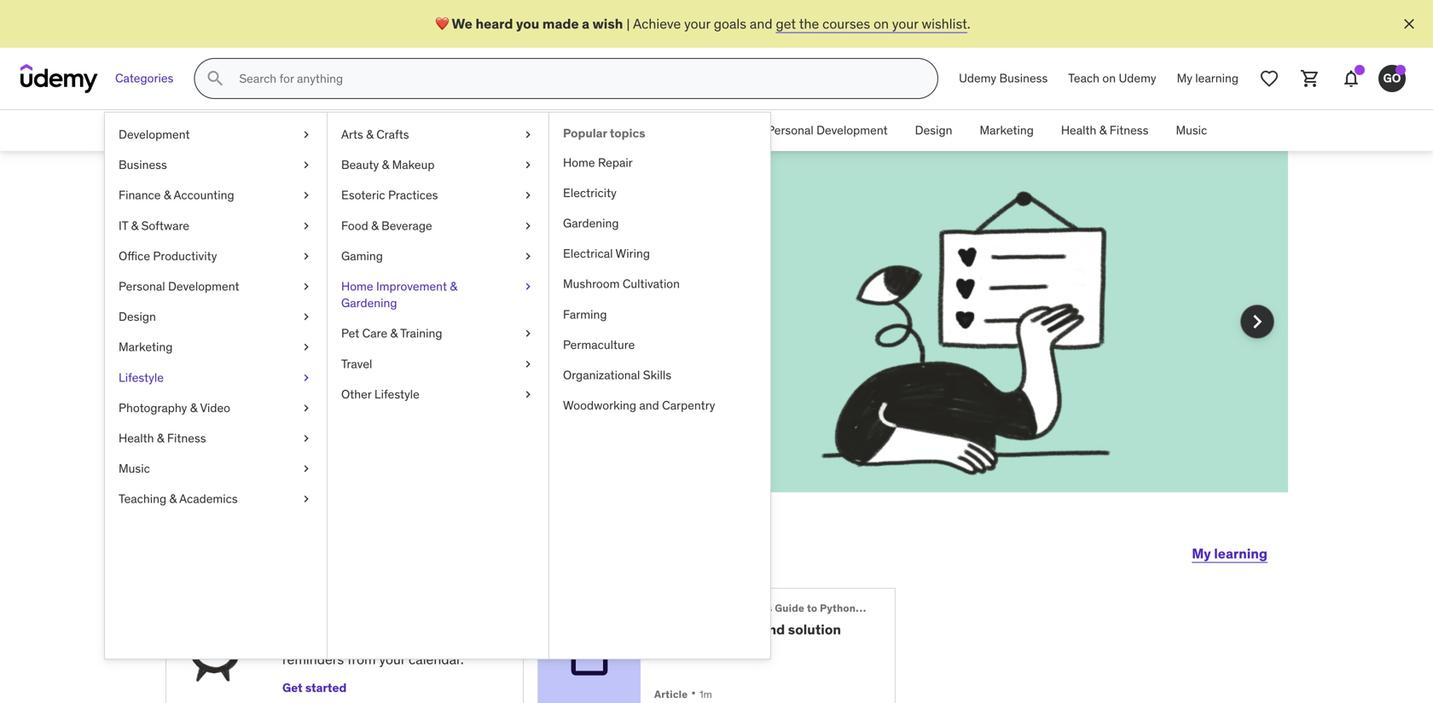 Task type: vqa. For each thing, say whether or not it's contained in the screenshot.
Active Directory & Group Policy Lab link
no



Task type: locate. For each thing, give the bounding box(es) containing it.
development for health & fitness
[[817, 123, 888, 138]]

1 vertical spatial productivity
[[153, 248, 217, 264]]

0 vertical spatial it & software
[[543, 123, 614, 138]]

get inside button
[[283, 680, 303, 696]]

udemy image
[[20, 64, 98, 93]]

wiring
[[616, 246, 650, 261]]

0 horizontal spatial you
[[296, 225, 358, 270]]

0 horizontal spatial it & software
[[119, 218, 189, 233]]

electrical wiring link
[[550, 239, 771, 269]]

first
[[355, 338, 379, 355]]

pet care & training link
[[328, 319, 549, 349]]

xsmall image
[[522, 126, 535, 143], [522, 157, 535, 173], [300, 187, 313, 204], [522, 187, 535, 204], [522, 217, 535, 234], [300, 309, 313, 325], [522, 325, 535, 342], [522, 356, 535, 372], [300, 369, 313, 386], [522, 386, 535, 403], [300, 400, 313, 416], [300, 430, 313, 447], [300, 461, 313, 477], [300, 491, 313, 508]]

1 vertical spatial fitness
[[167, 431, 206, 446]]

xsmall image for it & software
[[300, 217, 313, 234]]

get left started on the left
[[283, 680, 303, 696]]

business up beauty
[[325, 123, 373, 138]]

get
[[392, 319, 415, 336], [437, 632, 460, 649], [283, 680, 303, 696]]

0 horizontal spatial it
[[119, 218, 128, 233]]

xsmall image left mushroom
[[522, 278, 535, 295]]

productivity left did
[[153, 248, 217, 264]]

home improvement & gardening element
[[549, 113, 771, 659]]

xsmall image inside food & beverage link
[[522, 217, 535, 234]]

finance & accounting up beauty & makeup link
[[400, 123, 516, 138]]

accounting up beauty & makeup link
[[455, 123, 516, 138]]

time
[[347, 606, 376, 623]]

arts & crafts link
[[328, 119, 549, 150]]

finance & accounting link
[[387, 110, 530, 151], [105, 180, 327, 211]]

1 horizontal spatial software
[[566, 123, 614, 138]]

1 horizontal spatial it & software link
[[530, 110, 628, 151]]

business
[[1000, 71, 1048, 86], [325, 123, 373, 138], [119, 157, 167, 173]]

make for you
[[365, 225, 459, 270]]

office for health & fitness
[[642, 123, 673, 138]]

xsmall image for pet care & training
[[522, 325, 535, 342]]

& for food & beverage link
[[371, 218, 379, 233]]

1 vertical spatial office
[[119, 248, 150, 264]]

|
[[627, 15, 630, 32]]

xsmall image for home improvement & gardening
[[522, 278, 535, 295]]

personal development for health & fitness
[[767, 123, 888, 138]]

and left take
[[276, 338, 299, 355]]

skills
[[643, 367, 672, 383]]

the right get
[[800, 15, 820, 32]]

1 horizontal spatial design
[[916, 123, 953, 138]]

and down skills
[[640, 398, 660, 413]]

finance & accounting link for lifestyle
[[105, 180, 327, 211]]

popular
[[563, 125, 607, 141]]

0 vertical spatial marketing
[[980, 123, 1034, 138]]

health down teach
[[1062, 123, 1097, 138]]

marketing link
[[967, 110, 1048, 151], [105, 332, 327, 363]]

0 vertical spatial gardening
[[563, 216, 619, 231]]

xsmall image inside other lifestyle link
[[522, 386, 535, 403]]

xsmall image inside teaching & academics link
[[300, 491, 313, 508]]

xsmall image inside photography & video link
[[300, 400, 313, 416]]

xsmall image inside the finance & accounting link
[[300, 187, 313, 204]]

business link
[[311, 110, 387, 151], [105, 150, 327, 180]]

1 vertical spatial it & software
[[119, 218, 189, 233]]

1 horizontal spatial get
[[392, 319, 415, 336]]

xsmall image for beauty & makeup
[[522, 157, 535, 173]]

and inside carousel element
[[276, 338, 299, 355]]

make for to
[[276, 319, 309, 336]]

home
[[563, 155, 595, 170], [341, 279, 374, 294]]

1 horizontal spatial udemy
[[1119, 71, 1157, 86]]

1 vertical spatial marketing
[[119, 339, 173, 355]]

1 udemy from the left
[[959, 71, 997, 86]]

office productivity
[[642, 123, 740, 138], [119, 248, 217, 264]]

woodworking and carpentry link
[[550, 391, 771, 421]]

xsmall image inside development link
[[300, 126, 313, 143]]

office productivity link up time
[[105, 241, 327, 271]]

1 horizontal spatial you
[[516, 15, 540, 32]]

business down development link
[[119, 157, 167, 173]]

fitness down photography & video
[[167, 431, 206, 446]]

1 horizontal spatial it
[[543, 123, 553, 138]]

0 horizontal spatial design
[[119, 309, 156, 324]]

carpentry
[[662, 398, 716, 413]]

you down esoteric
[[296, 225, 358, 270]]

0 vertical spatial courses
[[823, 15, 871, 32]]

1 vertical spatial a
[[466, 225, 486, 270]]

up.
[[415, 632, 434, 649]]

xsmall image inside arts & crafts link
[[522, 126, 535, 143]]

xsmall image inside travel link
[[522, 356, 535, 372]]

fitness down teach on udemy link
[[1110, 123, 1149, 138]]

marketing link up video
[[105, 332, 327, 363]]

your left goals.
[[457, 338, 484, 355]]

fitness for bottommost health & fitness link
[[167, 431, 206, 446]]

2 vertical spatial on
[[492, 319, 507, 336]]

xsmall image inside the pet care & training link
[[522, 325, 535, 342]]

photography
[[119, 400, 187, 416]]

1 vertical spatial finance & accounting
[[119, 188, 234, 203]]

woodworking
[[563, 398, 637, 413]]

health & fitness
[[1062, 123, 1149, 138], [119, 431, 206, 446]]

pet care & training
[[341, 326, 443, 341]]

1 vertical spatial health
[[119, 431, 154, 446]]

personal development link for lifestyle
[[105, 271, 327, 302]]

you
[[516, 15, 540, 32], [296, 225, 358, 270]]

1 horizontal spatial business
[[325, 123, 373, 138]]

xsmall image inside music link
[[300, 461, 313, 477]]

and
[[750, 15, 773, 32], [276, 338, 299, 355], [640, 398, 660, 413], [761, 621, 785, 638]]

0 horizontal spatial office
[[119, 248, 150, 264]]

mushroom cultivation link
[[550, 269, 771, 299]]

1 horizontal spatial fitness
[[1110, 123, 1149, 138]]

0 vertical spatial productivity
[[676, 123, 740, 138]]

productivity up home repair link
[[676, 123, 740, 138]]

1 horizontal spatial health
[[1062, 123, 1097, 138]]

gardening down electricity
[[563, 216, 619, 231]]

xsmall image left food
[[300, 217, 313, 234]]

finance & accounting down development link
[[119, 188, 234, 203]]

get up calendar.
[[437, 632, 460, 649]]

1 horizontal spatial finance & accounting
[[400, 123, 516, 138]]

udemy
[[959, 71, 997, 86], [1119, 71, 1157, 86]]

you left the 'made'
[[516, 15, 540, 32]]

health down "photography"
[[119, 431, 154, 446]]

0 horizontal spatial health & fitness link
[[105, 423, 327, 454]]

the up toward
[[418, 319, 438, 336]]

health & fitness down teach on udemy link
[[1062, 123, 1149, 138]]

0 vertical spatial the
[[800, 15, 820, 32]]

arts & crafts
[[341, 127, 409, 142]]

your inside 'schedule time to learn a little each day adds up. get reminders from your calendar.'
[[379, 651, 406, 669]]

it & software
[[543, 123, 614, 138], [119, 218, 189, 233]]

1 vertical spatial music link
[[105, 454, 327, 484]]

& for bottommost health & fitness link
[[157, 431, 164, 446]]

courses right get
[[823, 15, 871, 32]]

0 vertical spatial my
[[1178, 71, 1193, 86]]

xsmall image inside home improvement & gardening link
[[522, 278, 535, 295]]

finance & accounting link down development link
[[105, 180, 327, 211]]

home for home repair
[[563, 155, 595, 170]]

❤️   we heard you made a wish | achieve your goals and get the courses on your wishlist .
[[436, 15, 971, 32]]

xsmall image inside design link
[[300, 309, 313, 325]]

to
[[260, 319, 272, 336], [807, 602, 818, 615], [379, 606, 393, 623]]

electricity link
[[550, 178, 771, 208]]

shopping cart with 0 items image
[[1301, 68, 1321, 89]]

beauty & makeup
[[341, 157, 435, 173]]

electrical wiring
[[563, 246, 650, 261]]

courses up toward
[[441, 319, 489, 336]]

business link for lifestyle
[[105, 150, 327, 180]]

wishlist image
[[1260, 68, 1280, 89]]

0 horizontal spatial accounting
[[174, 188, 234, 203]]

my learning
[[1178, 71, 1239, 86], [1193, 545, 1268, 562]]

goals.
[[487, 338, 523, 355]]

from
[[347, 651, 376, 669]]

0 horizontal spatial office productivity
[[119, 248, 217, 264]]

goals
[[714, 15, 747, 32]]

1 horizontal spatial marketing link
[[967, 110, 1048, 151]]

a left "wish"
[[582, 15, 590, 32]]

0 horizontal spatial marketing link
[[105, 332, 327, 363]]

personal development link for health & fitness
[[754, 110, 902, 151]]

we
[[452, 15, 473, 32]]

business left teach
[[1000, 71, 1048, 86]]

travel
[[341, 356, 372, 372]]

xsmall image for photography & video
[[300, 400, 313, 416]]

1 horizontal spatial it & software
[[543, 123, 614, 138]]

your up goals.
[[511, 319, 537, 336]]

0 vertical spatial personal
[[767, 123, 814, 138]]

your inside get the courses on your wishlist
[[511, 319, 537, 336]]

0 horizontal spatial wishlist
[[227, 338, 273, 355]]

0 vertical spatial finance
[[400, 123, 443, 138]]

development link
[[105, 119, 327, 150]]

& for photography & video link
[[190, 400, 197, 416]]

personal development for lifestyle
[[119, 279, 239, 294]]

take
[[302, 338, 329, 355]]

1 horizontal spatial finance & accounting link
[[387, 110, 530, 151]]

0 horizontal spatial to
[[260, 319, 272, 336]]

0 horizontal spatial finance & accounting link
[[105, 180, 327, 211]]

business for health & fitness
[[325, 123, 373, 138]]

the inside get the courses on your wishlist
[[418, 319, 438, 336]]

it
[[313, 319, 321, 336]]

teach
[[1069, 71, 1100, 86]]

xsmall image left arts at the left of the page
[[300, 126, 313, 143]]

1 vertical spatial lifestyle
[[375, 387, 420, 402]]

xsmall image inside health & fitness link
[[300, 430, 313, 447]]

❤️
[[436, 15, 449, 32]]

0 horizontal spatial on
[[492, 319, 507, 336]]

marketing down udemy business link
[[980, 123, 1034, 138]]

care
[[362, 326, 388, 341]]

go link
[[1373, 58, 1414, 99]]

0 vertical spatial office productivity link
[[628, 110, 754, 151]]

a inside "did you make a wish?"
[[466, 225, 486, 270]]

it & software link
[[530, 110, 628, 151], [105, 211, 327, 241]]

office productivity link
[[628, 110, 754, 151], [105, 241, 327, 271]]

get for the
[[392, 319, 415, 336]]

xsmall image down time to make it come true.
[[300, 339, 313, 356]]

1 vertical spatial personal development
[[119, 279, 239, 294]]

xsmall image inside esoteric practices link
[[522, 187, 535, 204]]

make up improvement
[[365, 225, 459, 270]]

homework
[[674, 621, 758, 638]]

xsmall image left electrical
[[522, 248, 535, 265]]

wishlist up udemy business
[[922, 15, 968, 32]]

health & fitness link down teach on udemy link
[[1048, 110, 1163, 151]]

personal development link
[[754, 110, 902, 151], [105, 271, 327, 302]]

marketing link down udemy business link
[[967, 110, 1048, 151]]

0 vertical spatial it & software link
[[530, 110, 628, 151]]

start
[[236, 533, 302, 568]]

1 horizontal spatial productivity
[[676, 123, 740, 138]]

0 vertical spatial get
[[392, 319, 415, 336]]

the down come
[[332, 338, 352, 355]]

you inside "did you make a wish?"
[[296, 225, 358, 270]]

xsmall image for business
[[300, 157, 313, 173]]

0 vertical spatial learning
[[1196, 71, 1239, 86]]

0 horizontal spatial courses
[[441, 319, 489, 336]]

office productivity for health & fitness
[[642, 123, 740, 138]]

xsmall image inside office productivity link
[[300, 248, 313, 265]]

xsmall image for esoteric practices
[[522, 187, 535, 204]]

2 vertical spatial get
[[283, 680, 303, 696]]

& for arts & crafts link
[[366, 127, 374, 142]]

marketing for health & fitness
[[980, 123, 1034, 138]]

•
[[692, 685, 697, 702]]

lifestyle link
[[105, 363, 327, 393]]

0 vertical spatial health
[[1062, 123, 1097, 138]]

0 vertical spatial music
[[1177, 123, 1208, 138]]

xsmall image inside lifestyle link
[[300, 369, 313, 386]]

0 horizontal spatial health
[[119, 431, 154, 446]]

1 horizontal spatial make
[[365, 225, 459, 270]]

1 horizontal spatial personal development
[[767, 123, 888, 138]]

xsmall image left beauty
[[300, 157, 313, 173]]

0 vertical spatial finance & accounting link
[[387, 110, 530, 151]]

0 horizontal spatial a
[[466, 225, 486, 270]]

your down adds
[[379, 651, 406, 669]]

home for home improvement & gardening
[[341, 279, 374, 294]]

0 vertical spatial personal development link
[[754, 110, 902, 151]]

0 vertical spatial finance & accounting
[[400, 123, 516, 138]]

xsmall image
[[300, 126, 313, 143], [300, 157, 313, 173], [300, 217, 313, 234], [300, 248, 313, 265], [522, 248, 535, 265], [300, 278, 313, 295], [522, 278, 535, 295], [300, 339, 313, 356]]

submit search image
[[205, 68, 226, 89]]

marketing
[[980, 123, 1034, 138], [119, 339, 173, 355]]

0 horizontal spatial gardening
[[341, 295, 397, 311]]

it & software link for health & fitness
[[530, 110, 628, 151]]

0 horizontal spatial lifestyle
[[119, 370, 164, 385]]

udemy down . on the right of page
[[959, 71, 997, 86]]

1 vertical spatial design
[[119, 309, 156, 324]]

office productivity link up electricity link
[[628, 110, 754, 151]]

home down popular at top
[[563, 155, 595, 170]]

my learning link
[[1167, 58, 1250, 99], [1193, 533, 1268, 574]]

accounting for lifestyle
[[174, 188, 234, 203]]

0 vertical spatial software
[[566, 123, 614, 138]]

1 vertical spatial personal
[[119, 279, 165, 294]]

courses
[[823, 15, 871, 32], [441, 319, 489, 336]]

learning
[[1196, 71, 1239, 86], [1215, 545, 1268, 562]]

to inside the ultimate beginners guide to python programming 11. homework and solution
[[807, 602, 818, 615]]

xsmall image up time to make it come true.
[[300, 278, 313, 295]]

finance & accounting link up makeup
[[387, 110, 530, 151]]

your left goals
[[685, 15, 711, 32]]

get up and take the first step toward your goals.
[[392, 319, 415, 336]]

home inside home improvement & gardening
[[341, 279, 374, 294]]

2 horizontal spatial on
[[1103, 71, 1117, 86]]

xsmall image for teaching & academics
[[300, 491, 313, 508]]

1 vertical spatial office productivity link
[[105, 241, 327, 271]]

0 vertical spatial accounting
[[455, 123, 516, 138]]

organizational skills link
[[550, 360, 771, 391]]

1 horizontal spatial office productivity link
[[628, 110, 754, 151]]

2 horizontal spatial get
[[437, 632, 460, 649]]

0 vertical spatial office
[[642, 123, 673, 138]]

fitness
[[1110, 123, 1149, 138], [167, 431, 206, 446]]

office for lifestyle
[[119, 248, 150, 264]]

accounting down development link
[[174, 188, 234, 203]]

farming
[[563, 307, 607, 322]]

1 vertical spatial make
[[276, 319, 309, 336]]

next image
[[1245, 308, 1272, 335]]

marketing up "photography"
[[119, 339, 173, 355]]

health & fitness down "photography"
[[119, 431, 206, 446]]

0 vertical spatial office productivity
[[642, 123, 740, 138]]

and down guide
[[761, 621, 785, 638]]

udemy right teach
[[1119, 71, 1157, 86]]

health & fitness link down video
[[105, 423, 327, 454]]

0 vertical spatial fitness
[[1110, 123, 1149, 138]]

0 horizontal spatial design link
[[105, 302, 327, 332]]

xsmall image for music
[[300, 461, 313, 477]]

xsmall image for gaming
[[522, 248, 535, 265]]

lifestyle right other on the bottom left of the page
[[375, 387, 420, 402]]

it for lifestyle
[[119, 218, 128, 233]]

teaching & academics
[[119, 491, 238, 507]]

personal development
[[767, 123, 888, 138], [119, 279, 239, 294]]

0 vertical spatial marketing link
[[967, 110, 1048, 151]]

1 vertical spatial learning
[[1215, 545, 1268, 562]]

0 vertical spatial business
[[1000, 71, 1048, 86]]

2 horizontal spatial the
[[800, 15, 820, 32]]

lifestyle up "photography"
[[119, 370, 164, 385]]

a up home improvement & gardening link
[[466, 225, 486, 270]]

xsmall image inside the gaming link
[[522, 248, 535, 265]]

1 horizontal spatial marketing
[[980, 123, 1034, 138]]

0 horizontal spatial personal development link
[[105, 271, 327, 302]]

adds
[[382, 632, 412, 649]]

wishlist down time
[[227, 338, 273, 355]]

your
[[685, 15, 711, 32], [893, 15, 919, 32], [511, 319, 537, 336], [457, 338, 484, 355], [379, 651, 406, 669]]

design
[[916, 123, 953, 138], [119, 309, 156, 324]]

other lifestyle
[[341, 387, 420, 402]]

0 horizontal spatial udemy
[[959, 71, 997, 86]]

0 vertical spatial make
[[365, 225, 459, 270]]

home repair link
[[550, 147, 771, 178]]

xsmall image for office productivity
[[300, 248, 313, 265]]

home improvement & gardening
[[341, 279, 457, 311]]

xsmall image up wish?
[[300, 248, 313, 265]]

get inside 'schedule time to learn a little each day adds up. get reminders from your calendar.'
[[437, 632, 460, 649]]

1 vertical spatial marketing link
[[105, 332, 327, 363]]

heard
[[476, 15, 513, 32]]

organizational
[[563, 367, 641, 383]]

it & software for health & fitness
[[543, 123, 614, 138]]

0 horizontal spatial make
[[276, 319, 309, 336]]

xsmall image for development
[[300, 126, 313, 143]]

and take the first step toward your goals.
[[273, 338, 523, 355]]

home down gaming at the top
[[341, 279, 374, 294]]

popular topics
[[563, 125, 646, 141]]

0 vertical spatial personal development
[[767, 123, 888, 138]]

gardening
[[563, 216, 619, 231], [341, 295, 397, 311]]

0 horizontal spatial personal development
[[119, 279, 239, 294]]

make left it
[[276, 319, 309, 336]]

gardening up true.
[[341, 295, 397, 311]]

get inside get the courses on your wishlist
[[392, 319, 415, 336]]

xsmall image for other lifestyle
[[522, 386, 535, 403]]

make inside "did you make a wish?"
[[365, 225, 459, 270]]

1 horizontal spatial health & fitness
[[1062, 123, 1149, 138]]

xsmall image inside beauty & makeup link
[[522, 157, 535, 173]]

other lifestyle link
[[328, 379, 549, 410]]



Task type: describe. For each thing, give the bounding box(es) containing it.
0 vertical spatial health & fitness link
[[1048, 110, 1163, 151]]

notifications image
[[1342, 68, 1362, 89]]

mushroom cultivation
[[563, 276, 680, 292]]

categories
[[115, 71, 174, 86]]

health & fitness for health & fitness link to the top
[[1062, 123, 1149, 138]]

get started button
[[283, 677, 347, 700]]

marketing link for health & fitness
[[967, 110, 1048, 151]]

health for bottommost health & fitness link
[[119, 431, 154, 446]]

categories button
[[105, 58, 184, 99]]

solution
[[789, 621, 842, 638]]

0 vertical spatial my learning
[[1178, 71, 1239, 86]]

0 vertical spatial lifestyle
[[119, 370, 164, 385]]

get started
[[283, 680, 347, 696]]

get the courses on your wishlist link
[[776, 15, 968, 32]]

ultimate
[[676, 602, 719, 615]]

productivity for health & fitness
[[676, 123, 740, 138]]

& inside home improvement & gardening
[[450, 279, 457, 294]]

1 horizontal spatial lifestyle
[[375, 387, 420, 402]]

software for lifestyle
[[141, 218, 189, 233]]

1 unread notification image
[[1355, 65, 1366, 75]]

xsmall image for travel
[[522, 356, 535, 372]]

crafts
[[377, 127, 409, 142]]

get
[[776, 15, 797, 32]]

& for beauty & makeup link
[[382, 157, 389, 173]]

1 horizontal spatial music
[[1177, 123, 1208, 138]]

makeup
[[392, 157, 435, 173]]

did
[[227, 225, 289, 270]]

to inside 'schedule time to learn a little each day adds up. get reminders from your calendar.'
[[379, 606, 393, 623]]

.
[[968, 15, 971, 32]]

it for health & fitness
[[543, 123, 553, 138]]

started
[[305, 680, 347, 696]]

improvement
[[376, 279, 447, 294]]

cultivation
[[623, 276, 680, 292]]

office productivity link for lifestyle
[[105, 241, 327, 271]]

let's start learning, gary
[[166, 533, 505, 568]]

topics
[[610, 125, 646, 141]]

& for health & fitness link to the top
[[1100, 123, 1107, 138]]

programming
[[859, 602, 928, 615]]

2 horizontal spatial business
[[1000, 71, 1048, 86]]

training
[[400, 326, 443, 341]]

xsmall image for finance & accounting
[[300, 187, 313, 204]]

1m
[[700, 688, 713, 701]]

each
[[325, 632, 354, 649]]

organizational skills
[[563, 367, 672, 383]]

xsmall image for health & fitness
[[300, 430, 313, 447]]

1 vertical spatial music
[[119, 461, 150, 476]]

marketing link for lifestyle
[[105, 332, 327, 363]]

article
[[655, 688, 688, 701]]

permaculture
[[563, 337, 635, 352]]

design link for lifestyle
[[105, 302, 327, 332]]

0 horizontal spatial the
[[332, 338, 352, 355]]

it & software link for lifestyle
[[105, 211, 327, 241]]

woodworking and carpentry
[[563, 398, 716, 413]]

schedule time to learn a little each day adds up. get reminders from your calendar.
[[283, 606, 464, 669]]

practices
[[388, 188, 438, 203]]

fitness for health & fitness link to the top
[[1110, 123, 1149, 138]]

udemy business link
[[949, 58, 1059, 99]]

home repair
[[563, 155, 633, 170]]

and inside woodworking and carpentry link
[[640, 398, 660, 413]]

udemy business
[[959, 71, 1048, 86]]

photography & video link
[[105, 393, 327, 423]]

xsmall image for food & beverage
[[522, 217, 535, 234]]

1 horizontal spatial wishlist
[[922, 15, 968, 32]]

productivity for lifestyle
[[153, 248, 217, 264]]

and inside the ultimate beginners guide to python programming 11. homework and solution
[[761, 621, 785, 638]]

0 vertical spatial music link
[[1163, 110, 1222, 151]]

a
[[283, 632, 291, 649]]

finance for health & fitness
[[400, 123, 443, 138]]

finance & accounting link for health & fitness
[[387, 110, 530, 151]]

xsmall image for personal development
[[300, 278, 313, 295]]

on inside get the courses on your wishlist
[[492, 319, 507, 336]]

learning,
[[307, 533, 431, 568]]

to inside carousel element
[[260, 319, 272, 336]]

beauty & makeup link
[[328, 150, 549, 180]]

true.
[[361, 319, 389, 336]]

esoteric practices
[[341, 188, 438, 203]]

and left get
[[750, 15, 773, 32]]

travel link
[[328, 349, 549, 379]]

other
[[341, 387, 372, 402]]

wish?
[[227, 268, 327, 312]]

calendar.
[[409, 651, 464, 669]]

health for health & fitness link to the top
[[1062, 123, 1097, 138]]

& for the finance & accounting link corresponding to lifestyle
[[164, 188, 171, 203]]

time
[[227, 319, 257, 336]]

Search for anything text field
[[236, 64, 918, 93]]

food
[[341, 218, 368, 233]]

get for started
[[283, 680, 303, 696]]

gardening inside home improvement & gardening
[[341, 295, 397, 311]]

health & fitness for bottommost health & fitness link
[[119, 431, 206, 446]]

xsmall image for marketing
[[300, 339, 313, 356]]

design link for health & fitness
[[902, 110, 967, 151]]

0 vertical spatial my learning link
[[1167, 58, 1250, 99]]

& for the finance & accounting link corresponding to health & fitness
[[446, 123, 453, 138]]

did you make a wish?
[[227, 225, 486, 312]]

1 horizontal spatial courses
[[823, 15, 871, 32]]

toward
[[412, 338, 454, 355]]

permaculture link
[[550, 330, 771, 360]]

let's
[[166, 533, 230, 568]]

personal for lifestyle
[[119, 279, 165, 294]]

come
[[324, 319, 358, 336]]

accounting for health & fitness
[[455, 123, 516, 138]]

gaming link
[[328, 241, 549, 271]]

1 horizontal spatial on
[[874, 15, 889, 32]]

design for lifestyle
[[119, 309, 156, 324]]

close image
[[1402, 15, 1419, 32]]

office productivity link for health & fitness
[[628, 110, 754, 151]]

time to make it come true.
[[227, 319, 392, 336]]

1 horizontal spatial a
[[582, 15, 590, 32]]

home improvement & gardening link
[[328, 271, 549, 319]]

& for teaching & academics link
[[169, 491, 177, 507]]

the
[[655, 602, 673, 615]]

software for health & fitness
[[566, 123, 614, 138]]

1 vertical spatial my
[[1193, 545, 1212, 562]]

business link for health & fitness
[[311, 110, 387, 151]]

mushroom
[[563, 276, 620, 292]]

1 vertical spatial my learning link
[[1193, 533, 1268, 574]]

marketing for lifestyle
[[119, 339, 173, 355]]

1 vertical spatial my learning
[[1193, 545, 1268, 562]]

farming link
[[550, 299, 771, 330]]

1 vertical spatial health & fitness link
[[105, 423, 327, 454]]

beauty
[[341, 157, 379, 173]]

food & beverage
[[341, 218, 433, 233]]

wish
[[593, 15, 623, 32]]

article • 1m
[[655, 685, 713, 702]]

teach on udemy
[[1069, 71, 1157, 86]]

food & beverage link
[[328, 211, 549, 241]]

pet
[[341, 326, 360, 341]]

xsmall image for arts & crafts
[[522, 126, 535, 143]]

electricity
[[563, 185, 617, 200]]

xsmall image for design
[[300, 309, 313, 325]]

development for lifestyle
[[168, 279, 239, 294]]

schedule
[[283, 606, 344, 623]]

business for lifestyle
[[119, 157, 167, 173]]

you have alerts image
[[1396, 65, 1407, 75]]

achieve
[[633, 15, 681, 32]]

gardening inside home improvement & gardening element
[[563, 216, 619, 231]]

office productivity for lifestyle
[[119, 248, 217, 264]]

carousel element
[[145, 151, 1289, 533]]

beginners
[[721, 602, 773, 615]]

courses inside get the courses on your wishlist
[[441, 319, 489, 336]]

finance & accounting for health & fitness
[[400, 123, 516, 138]]

electrical
[[563, 246, 613, 261]]

finance for lifestyle
[[119, 188, 161, 203]]

wishlist inside get the courses on your wishlist
[[227, 338, 273, 355]]

arts
[[341, 127, 363, 142]]

xsmall image for lifestyle
[[300, 369, 313, 386]]

design for health & fitness
[[916, 123, 953, 138]]

photography & video
[[119, 400, 230, 416]]

11.
[[655, 621, 671, 638]]

it & software for lifestyle
[[119, 218, 189, 233]]

2 udemy from the left
[[1119, 71, 1157, 86]]

finance & accounting for lifestyle
[[119, 188, 234, 203]]

your left . on the right of page
[[893, 15, 919, 32]]

11. homework and solution link
[[655, 621, 868, 638]]

step
[[382, 338, 409, 355]]

python
[[820, 602, 856, 615]]

personal for health & fitness
[[767, 123, 814, 138]]

gaming
[[341, 248, 383, 264]]

go
[[1384, 71, 1402, 86]]



